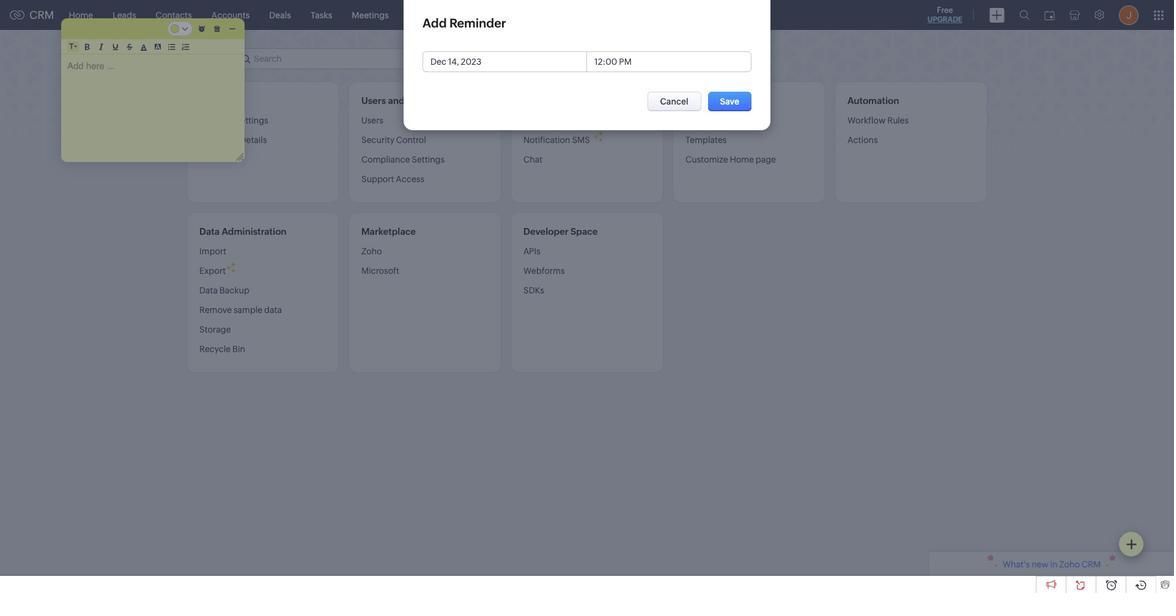 Task type: vqa. For each thing, say whether or not it's contained in the screenshot.
Profile Element
no



Task type: locate. For each thing, give the bounding box(es) containing it.
apis
[[524, 247, 541, 256]]

crm link
[[10, 9, 54, 21]]

users up security
[[362, 116, 384, 125]]

fields
[[739, 116, 762, 125]]

export
[[199, 266, 226, 276]]

data down "export"
[[199, 286, 218, 296]]

remove sample data link
[[199, 300, 282, 320]]

remove sample data
[[199, 305, 282, 315]]

support
[[362, 174, 394, 184]]

campaigns
[[498, 10, 544, 20]]

company details link
[[199, 130, 267, 150]]

security control link
[[362, 130, 426, 150]]

remove
[[199, 305, 232, 315]]

developer
[[524, 226, 569, 237]]

0 vertical spatial settings
[[235, 116, 268, 125]]

home
[[69, 10, 93, 20], [730, 155, 754, 165]]

campaigns link
[[488, 0, 554, 30]]

apis link
[[524, 246, 541, 261]]

control up security control link
[[407, 95, 440, 106]]

0 horizontal spatial settings
[[235, 116, 268, 125]]

actions
[[848, 135, 878, 145]]

settings inside compliance settings link
[[412, 155, 445, 165]]

accounts link
[[202, 0, 260, 30]]

users for users and control
[[362, 95, 386, 106]]

home left page
[[730, 155, 754, 165]]

0 vertical spatial and
[[388, 95, 405, 106]]

users
[[362, 95, 386, 106], [362, 116, 384, 125]]

and down the save
[[722, 116, 737, 125]]

company details
[[199, 135, 267, 145]]

1 vertical spatial control
[[396, 135, 426, 145]]

settings inside "personal settings" link
[[235, 116, 268, 125]]

leads
[[113, 10, 136, 20]]

0 vertical spatial home
[[69, 10, 93, 20]]

settings up access
[[412, 155, 445, 165]]

1 vertical spatial and
[[722, 116, 737, 125]]

data inside data backup link
[[199, 286, 218, 296]]

workflow
[[848, 116, 886, 125]]

0 vertical spatial data
[[199, 226, 220, 237]]

data
[[199, 226, 220, 237], [199, 286, 218, 296]]

upgrade
[[928, 15, 963, 24]]

data
[[264, 305, 282, 315]]

1 vertical spatial settings
[[412, 155, 445, 165]]

free
[[937, 6, 954, 15]]

home inside home link
[[69, 10, 93, 20]]

customization
[[686, 95, 749, 106]]

personal settings
[[199, 116, 268, 125]]

control up compliance settings
[[396, 135, 426, 145]]

users up users link
[[362, 95, 386, 106]]

rules
[[888, 116, 909, 125]]

save button
[[708, 92, 752, 111]]

notification sms
[[524, 135, 590, 145]]

modules and fields
[[686, 116, 762, 125]]

modules
[[686, 116, 720, 125]]

templates link
[[686, 130, 727, 150]]

modules and fields link
[[686, 115, 762, 130]]

sdks
[[524, 286, 544, 296]]

sample
[[234, 305, 263, 315]]

leads link
[[103, 0, 146, 30]]

0 horizontal spatial home
[[69, 10, 93, 20]]

1 users from the top
[[362, 95, 386, 106]]

1 vertical spatial users
[[362, 116, 384, 125]]

2 data from the top
[[199, 286, 218, 296]]

and for modules
[[722, 116, 737, 125]]

support access link
[[362, 169, 425, 189]]

recycle
[[199, 344, 231, 354]]

settings for personal settings
[[235, 116, 268, 125]]

1 vertical spatial data
[[199, 286, 218, 296]]

bin
[[232, 344, 245, 354]]

1 vertical spatial home
[[730, 155, 754, 165]]

compliance settings
[[362, 155, 445, 165]]

reports link
[[438, 0, 488, 30]]

tasks link
[[301, 0, 342, 30]]

notification sms link
[[524, 130, 590, 150]]

0 vertical spatial users
[[362, 95, 386, 106]]

2 users from the top
[[362, 116, 384, 125]]

data administration
[[199, 226, 287, 237]]

storage
[[199, 325, 231, 335]]

1 horizontal spatial and
[[722, 116, 737, 125]]

export link
[[199, 261, 226, 281]]

zoho
[[362, 247, 382, 256]]

settings for compliance settings
[[412, 155, 445, 165]]

data for data backup
[[199, 286, 218, 296]]

and
[[388, 95, 405, 106], [722, 116, 737, 125]]

add
[[423, 16, 447, 30]]

compliance settings link
[[362, 150, 445, 169]]

settings
[[235, 116, 268, 125], [412, 155, 445, 165]]

0 horizontal spatial and
[[388, 95, 405, 106]]

settings up details
[[235, 116, 268, 125]]

add reminder
[[423, 16, 506, 30]]

1 data from the top
[[199, 226, 220, 237]]

control
[[407, 95, 440, 106], [396, 135, 426, 145]]

details
[[240, 135, 267, 145]]

1 horizontal spatial settings
[[412, 155, 445, 165]]

security control
[[362, 135, 426, 145]]

and up security control
[[388, 95, 405, 106]]

data up import on the top left of page
[[199, 226, 220, 237]]

None text field
[[587, 52, 751, 72]]

automation
[[848, 95, 900, 106]]

home right the crm
[[69, 10, 93, 20]]

webforms
[[524, 266, 565, 276]]

space
[[571, 226, 598, 237]]

1 horizontal spatial home
[[730, 155, 754, 165]]

reports
[[447, 10, 479, 20]]



Task type: describe. For each thing, give the bounding box(es) containing it.
microsoft link
[[362, 261, 400, 281]]

delete image
[[211, 21, 223, 37]]

crm
[[29, 9, 54, 21]]

personal settings link
[[199, 115, 268, 130]]

cancel button
[[648, 92, 702, 111]]

meetings
[[352, 10, 389, 20]]

support access
[[362, 174, 425, 184]]

deals
[[269, 10, 291, 20]]

developer space
[[524, 226, 598, 237]]

customize
[[686, 155, 728, 165]]

tasks
[[311, 10, 332, 20]]

deals link
[[260, 0, 301, 30]]

access
[[396, 174, 425, 184]]

administration
[[222, 226, 287, 237]]

security
[[362, 135, 395, 145]]

sdks link
[[524, 281, 544, 300]]

meetings link
[[342, 0, 399, 30]]

chat
[[524, 155, 543, 165]]

recycle bin
[[199, 344, 245, 354]]

accounts
[[212, 10, 250, 20]]

notification
[[524, 135, 571, 145]]

workflow rules
[[848, 116, 909, 125]]

save
[[720, 97, 740, 106]]

zoho link
[[362, 246, 382, 261]]

company
[[199, 135, 238, 145]]

reminder image
[[196, 21, 208, 37]]

chat link
[[524, 150, 543, 169]]

personal
[[199, 116, 234, 125]]

contacts
[[156, 10, 192, 20]]

compliance
[[362, 155, 410, 165]]

home inside customize home page link
[[730, 155, 754, 165]]

MMM D, YYYY text field
[[423, 52, 587, 72]]

calls link
[[399, 0, 438, 30]]

reminder
[[450, 16, 506, 30]]

data backup link
[[199, 281, 249, 300]]

contacts link
[[146, 0, 202, 30]]

marketplace
[[362, 226, 416, 237]]

webforms link
[[524, 261, 565, 281]]

data backup
[[199, 286, 249, 296]]

create new sticky note image
[[1126, 539, 1137, 550]]

calls
[[409, 10, 428, 20]]

0 vertical spatial control
[[407, 95, 440, 106]]

import
[[199, 247, 227, 256]]

recycle bin link
[[199, 340, 245, 359]]

workflow rules link
[[848, 115, 909, 130]]

customize home page link
[[686, 150, 776, 169]]

users link
[[362, 115, 384, 130]]

data for data administration
[[199, 226, 220, 237]]

import link
[[199, 246, 227, 261]]

setup
[[187, 52, 221, 66]]

actions link
[[848, 130, 878, 150]]

customize home page
[[686, 155, 776, 165]]

and for users
[[388, 95, 405, 106]]

home link
[[59, 0, 103, 30]]

storage link
[[199, 320, 231, 340]]

cancel
[[660, 97, 689, 106]]

microsoft
[[362, 266, 400, 276]]

page
[[756, 155, 776, 165]]

templates
[[686, 135, 727, 145]]

sms
[[572, 135, 590, 145]]

backup
[[220, 286, 249, 296]]

users and control
[[362, 95, 440, 106]]

users for users
[[362, 116, 384, 125]]

minimize image
[[226, 21, 239, 37]]

free upgrade
[[928, 6, 963, 24]]



